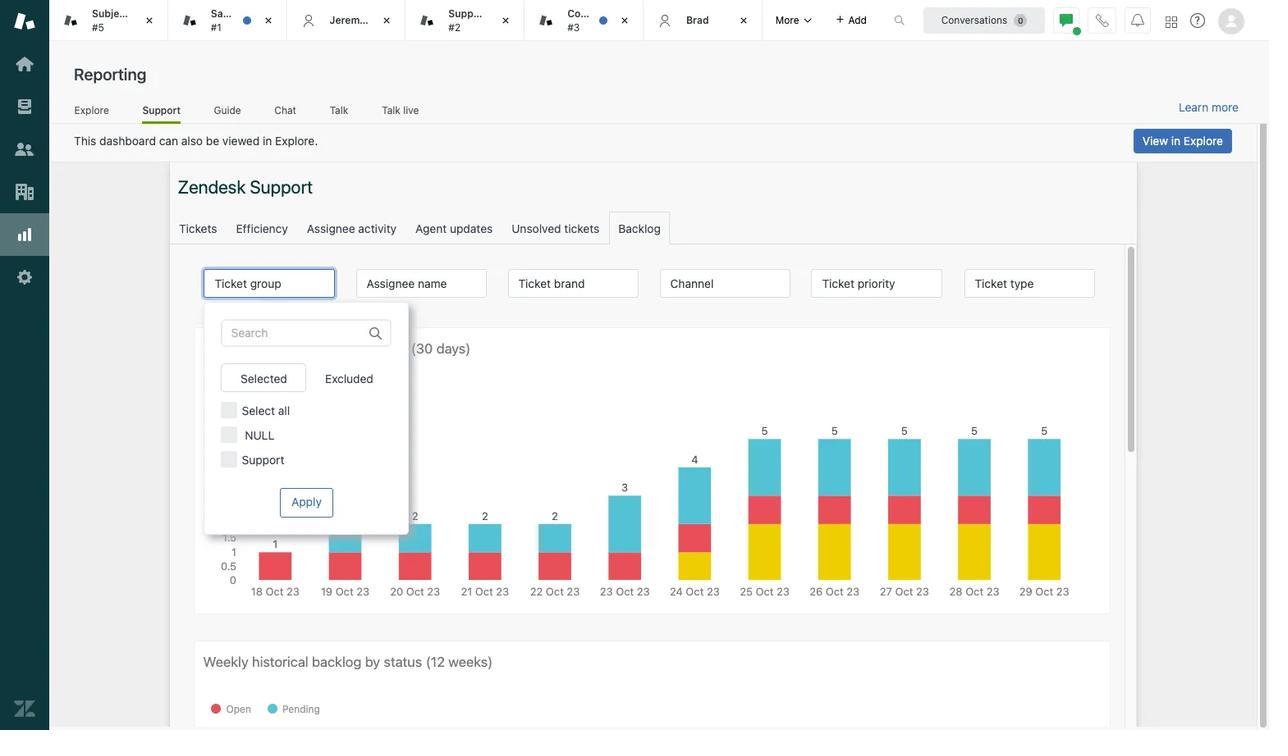 Task type: vqa. For each thing, say whether or not it's contained in the screenshot.
Close image to the right
yes



Task type: locate. For each thing, give the bounding box(es) containing it.
close image inside #1 tab
[[260, 12, 276, 29]]

talk left live
[[382, 104, 401, 116]]

close image inside the jeremy miller "tab"
[[379, 12, 395, 29]]

notifications image
[[1132, 14, 1145, 27]]

jeremy miller tab
[[287, 0, 406, 41]]

tab
[[49, 0, 168, 41], [525, 0, 644, 41]]

0 horizontal spatial talk
[[330, 104, 348, 116]]

tabs tab list
[[49, 0, 877, 41]]

chat link
[[274, 104, 297, 122]]

zendesk support image
[[14, 11, 35, 32]]

organizations image
[[14, 181, 35, 203]]

5 close image from the left
[[736, 12, 752, 29]]

#1
[[211, 21, 222, 33]]

#1 tab
[[168, 0, 287, 41]]

close image right jeremy
[[379, 12, 395, 29]]

2 close image from the left
[[260, 12, 276, 29]]

in
[[263, 134, 272, 148], [1172, 134, 1181, 148]]

1 close image from the left
[[141, 12, 158, 29]]

close image inside brad tab
[[736, 12, 752, 29]]

1 tab from the left
[[49, 0, 168, 41]]

1 horizontal spatial tab
[[525, 0, 644, 41]]

close image right "contact #3"
[[617, 12, 633, 29]]

explore
[[74, 104, 109, 116], [1184, 134, 1224, 148]]

reporting image
[[14, 224, 35, 246]]

#2
[[449, 21, 461, 33]]

talk for talk
[[330, 104, 348, 116]]

close image left more
[[736, 12, 752, 29]]

subject line #5
[[92, 7, 152, 33]]

explore up this
[[74, 104, 109, 116]]

talk
[[330, 104, 348, 116], [382, 104, 401, 116]]

1 talk from the left
[[330, 104, 348, 116]]

explore down learn more link
[[1184, 134, 1224, 148]]

close image right #1
[[260, 12, 276, 29]]

view in explore
[[1143, 134, 1224, 148]]

tab containing subject line
[[49, 0, 168, 41]]

close image for tab containing subject line
[[141, 12, 158, 29]]

0 horizontal spatial in
[[263, 134, 272, 148]]

zendesk image
[[14, 699, 35, 720]]

close image
[[141, 12, 158, 29], [260, 12, 276, 29], [379, 12, 395, 29], [617, 12, 633, 29], [736, 12, 752, 29]]

close image right subject
[[141, 12, 158, 29]]

close image
[[498, 12, 514, 29]]

2 tab from the left
[[525, 0, 644, 41]]

support link
[[142, 104, 181, 124]]

explore inside button
[[1184, 134, 1224, 148]]

talk for talk live
[[382, 104, 401, 116]]

0 vertical spatial explore
[[74, 104, 109, 116]]

1 vertical spatial explore
[[1184, 134, 1224, 148]]

2 talk from the left
[[382, 104, 401, 116]]

customers image
[[14, 139, 35, 160]]

learn more
[[1179, 100, 1239, 114]]

tab right close icon
[[525, 0, 644, 41]]

get help image
[[1191, 13, 1206, 28]]

#2 tab
[[406, 0, 525, 41]]

add
[[849, 14, 867, 26]]

talk right chat
[[330, 104, 348, 116]]

guide link
[[214, 104, 241, 122]]

1 horizontal spatial talk
[[382, 104, 401, 116]]

brad tab
[[644, 0, 763, 41]]

tab containing contact
[[525, 0, 644, 41]]

in right the "view" on the right of the page
[[1172, 134, 1181, 148]]

tab up reporting on the left top of page
[[49, 0, 168, 41]]

3 close image from the left
[[379, 12, 395, 29]]

more
[[1212, 100, 1239, 114]]

dashboard
[[99, 134, 156, 148]]

jeremy miller
[[330, 14, 395, 26]]

1 horizontal spatial explore
[[1184, 134, 1224, 148]]

2 in from the left
[[1172, 134, 1181, 148]]

line
[[132, 7, 152, 20]]

in right viewed
[[263, 134, 272, 148]]

explore.
[[275, 134, 318, 148]]

admin image
[[14, 267, 35, 288]]

1 horizontal spatial in
[[1172, 134, 1181, 148]]

0 horizontal spatial tab
[[49, 0, 168, 41]]

also
[[181, 134, 203, 148]]

learn more link
[[1179, 100, 1239, 115]]

#5
[[92, 21, 104, 33]]

miller
[[368, 14, 395, 26]]



Task type: describe. For each thing, give the bounding box(es) containing it.
viewed
[[222, 134, 260, 148]]

explore link
[[74, 104, 110, 122]]

zendesk products image
[[1166, 16, 1178, 28]]

conversations button
[[924, 7, 1045, 33]]

1 in from the left
[[263, 134, 272, 148]]

reporting
[[74, 65, 147, 84]]

views image
[[14, 96, 35, 117]]

#3
[[568, 21, 580, 33]]

add button
[[826, 0, 877, 40]]

talk live
[[382, 104, 419, 116]]

this
[[74, 134, 96, 148]]

talk link
[[330, 104, 349, 122]]

main element
[[0, 0, 49, 731]]

this dashboard can also be viewed in explore.
[[74, 134, 318, 148]]

support
[[142, 104, 181, 116]]

learn
[[1179, 100, 1209, 114]]

chat
[[275, 104, 296, 116]]

conversations
[[942, 14, 1008, 26]]

in inside button
[[1172, 134, 1181, 148]]

0 horizontal spatial explore
[[74, 104, 109, 116]]

button displays agent's chat status as online. image
[[1060, 14, 1073, 27]]

contact
[[568, 7, 606, 20]]

4 close image from the left
[[617, 12, 633, 29]]

can
[[159, 134, 178, 148]]

guide
[[214, 104, 241, 116]]

be
[[206, 134, 219, 148]]

more button
[[763, 0, 826, 40]]

more
[[776, 14, 800, 26]]

contact #3
[[568, 7, 606, 33]]

get started image
[[14, 53, 35, 75]]

close image for the jeremy miller "tab"
[[379, 12, 395, 29]]

view
[[1143, 134, 1169, 148]]

subject
[[92, 7, 129, 20]]

brad
[[686, 14, 709, 26]]

talk live link
[[382, 104, 420, 122]]

view in explore button
[[1134, 129, 1233, 154]]

live
[[403, 104, 419, 116]]

close image for brad tab
[[736, 12, 752, 29]]

jeremy
[[330, 14, 365, 26]]



